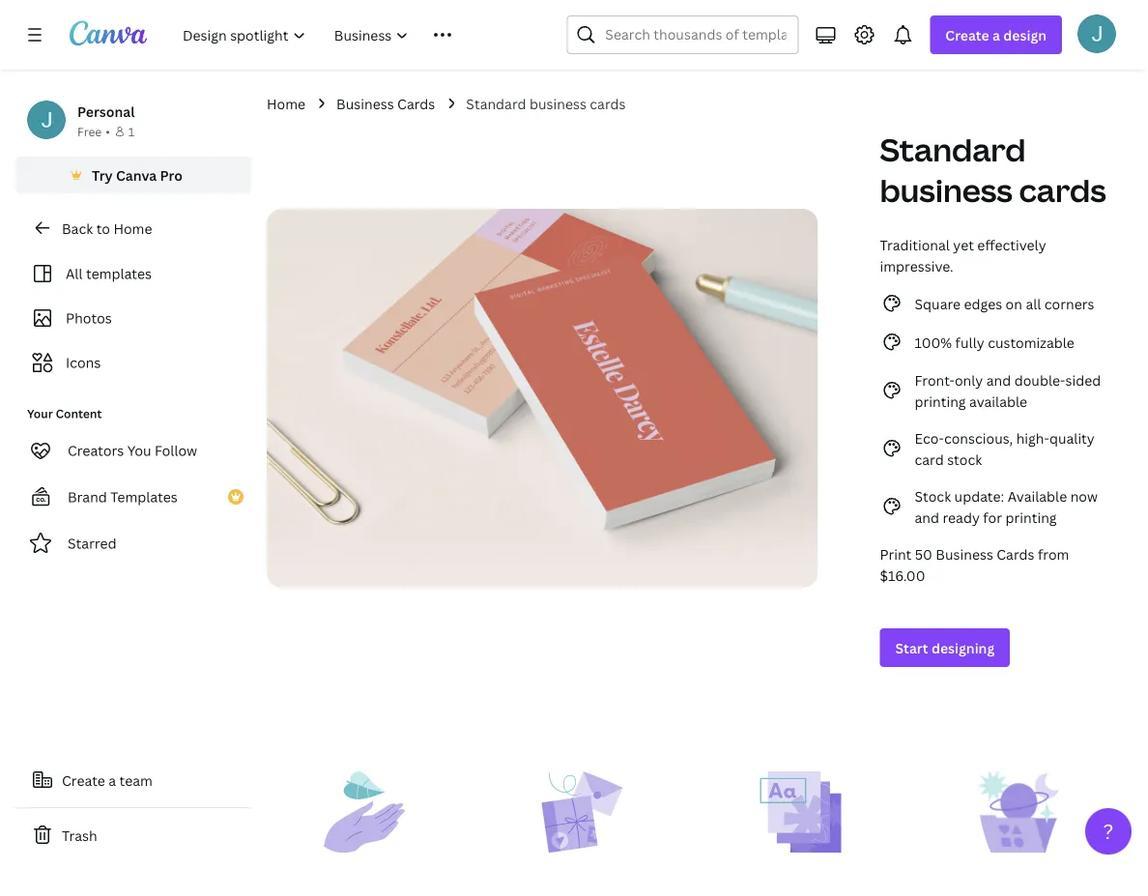 Task type: describe. For each thing, give the bounding box(es) containing it.
eco-conscious printing that gives back image
[[324, 772, 405, 868]]

available
[[970, 392, 1028, 411]]

millions of free images and graphics image
[[979, 772, 1060, 868]]

50
[[916, 545, 933, 563]]

card
[[915, 450, 945, 469]]

icons link
[[27, 344, 240, 381]]

create a design button
[[931, 15, 1063, 54]]

quality
[[1050, 429, 1095, 447]]

square
[[915, 294, 961, 313]]

•
[[106, 123, 110, 139]]

try
[[92, 166, 113, 184]]

available
[[1008, 487, 1068, 505]]

printing inside the front-only and double-sided printing available
[[915, 392, 967, 411]]

stock
[[915, 487, 952, 505]]

create a team button
[[15, 761, 251, 800]]

creators you follow link
[[15, 431, 251, 470]]

free
[[77, 123, 102, 139]]

on
[[1006, 294, 1023, 313]]

back
[[62, 219, 93, 237]]

a for design
[[993, 26, 1001, 44]]

icons
[[66, 353, 101, 372]]

your content
[[27, 406, 102, 422]]

starred
[[68, 534, 117, 553]]

create a design
[[946, 26, 1047, 44]]

square edges on all corners
[[915, 294, 1095, 313]]

designing
[[932, 639, 995, 657]]

eco-conscious, high-quality card stock
[[915, 429, 1095, 469]]

traditional yet effectively impressive.
[[880, 235, 1047, 275]]

creators
[[68, 441, 124, 460]]

start designing
[[896, 639, 995, 657]]

thousands of business card templates image
[[760, 772, 842, 868]]

start designing link
[[880, 629, 1011, 667]]

eco-
[[915, 429, 945, 447]]

you
[[127, 441, 151, 460]]

trash
[[62, 826, 97, 845]]

update:
[[955, 487, 1005, 505]]

yet
[[954, 235, 975, 254]]

?
[[1104, 818, 1114, 845]]

print
[[880, 545, 912, 563]]

standard business cards image
[[267, 209, 819, 588]]

follow
[[155, 441, 197, 460]]

double-
[[1015, 371, 1066, 389]]

front-only and double-sided printing available
[[915, 371, 1102, 411]]

home inside 'link'
[[114, 219, 152, 237]]

high-
[[1017, 429, 1050, 447]]

business cards link
[[337, 93, 435, 114]]

corners
[[1045, 294, 1095, 313]]

create for create a design
[[946, 26, 990, 44]]

pro
[[160, 166, 183, 184]]

all
[[66, 264, 83, 283]]

now
[[1071, 487, 1098, 505]]

100% fully customizable
[[915, 333, 1075, 352]]

only
[[955, 371, 984, 389]]

1
[[128, 123, 135, 139]]

edges
[[965, 294, 1003, 313]]

print 50 business cards from $16.00
[[880, 545, 1070, 585]]

cards inside "print 50 business cards from $16.00"
[[997, 545, 1035, 563]]

0 vertical spatial business
[[337, 94, 394, 113]]

try canva pro button
[[15, 157, 251, 193]]

all
[[1026, 294, 1042, 313]]

from
[[1039, 545, 1070, 563]]

back to home link
[[15, 209, 251, 248]]

photos
[[66, 309, 112, 327]]

start
[[896, 639, 929, 657]]

cards inside business cards link
[[398, 94, 435, 113]]



Task type: vqa. For each thing, say whether or not it's contained in the screenshot.
Pay-
no



Task type: locate. For each thing, give the bounding box(es) containing it.
easy, free, and fast delivery image
[[542, 772, 623, 868]]

a for team
[[109, 771, 116, 790]]

0 horizontal spatial cards
[[590, 94, 626, 113]]

1 vertical spatial cards
[[997, 545, 1035, 563]]

all templates link
[[27, 255, 240, 292]]

your
[[27, 406, 53, 422]]

all templates
[[66, 264, 152, 283]]

0 horizontal spatial business
[[337, 94, 394, 113]]

create for create a team
[[62, 771, 105, 790]]

1 vertical spatial business
[[880, 169, 1013, 211]]

free •
[[77, 123, 110, 139]]

0 horizontal spatial cards
[[398, 94, 435, 113]]

and inside the front-only and double-sided printing available
[[987, 371, 1012, 389]]

1 horizontal spatial standard business cards
[[880, 129, 1107, 211]]

1 horizontal spatial create
[[946, 26, 990, 44]]

impressive.
[[880, 257, 954, 275]]

None search field
[[567, 15, 799, 54]]

back to home
[[62, 219, 152, 237]]

standard business cards
[[466, 94, 626, 113], [880, 129, 1107, 211]]

0 horizontal spatial home
[[114, 219, 152, 237]]

create inside button
[[62, 771, 105, 790]]

1 vertical spatial create
[[62, 771, 105, 790]]

business
[[337, 94, 394, 113], [936, 545, 994, 563]]

business right 'home' link
[[337, 94, 394, 113]]

content
[[56, 406, 102, 422]]

trash link
[[15, 816, 251, 855]]

creators you follow
[[68, 441, 197, 460]]

1 horizontal spatial business
[[936, 545, 994, 563]]

effectively
[[978, 235, 1047, 254]]

create left design
[[946, 26, 990, 44]]

a inside dropdown button
[[993, 26, 1001, 44]]

personal
[[77, 102, 135, 120]]

100%
[[915, 333, 953, 352]]

cards
[[590, 94, 626, 113], [1020, 169, 1107, 211]]

1 horizontal spatial printing
[[1006, 508, 1057, 527]]

standard
[[466, 94, 527, 113], [880, 129, 1027, 171]]

1 horizontal spatial cards
[[1020, 169, 1107, 211]]

create left team at left
[[62, 771, 105, 790]]

0 vertical spatial standard
[[466, 94, 527, 113]]

1 vertical spatial a
[[109, 771, 116, 790]]

customizable
[[988, 333, 1075, 352]]

templates
[[86, 264, 152, 283]]

0 horizontal spatial and
[[915, 508, 940, 527]]

and
[[987, 371, 1012, 389], [915, 508, 940, 527]]

business down ready on the bottom right of the page
[[936, 545, 994, 563]]

1 horizontal spatial and
[[987, 371, 1012, 389]]

? button
[[1086, 808, 1132, 855]]

a left design
[[993, 26, 1001, 44]]

0 vertical spatial home
[[267, 94, 306, 113]]

0 vertical spatial business
[[530, 94, 587, 113]]

top level navigation element
[[170, 15, 521, 54], [170, 15, 521, 54]]

1 vertical spatial printing
[[1006, 508, 1057, 527]]

home
[[267, 94, 306, 113], [114, 219, 152, 237]]

home link
[[267, 93, 306, 114]]

1 vertical spatial home
[[114, 219, 152, 237]]

for
[[984, 508, 1003, 527]]

create a team
[[62, 771, 153, 790]]

and up available
[[987, 371, 1012, 389]]

business
[[530, 94, 587, 113], [880, 169, 1013, 211]]

sided
[[1066, 371, 1102, 389]]

0 vertical spatial and
[[987, 371, 1012, 389]]

0 horizontal spatial a
[[109, 771, 116, 790]]

printing down available on the bottom
[[1006, 508, 1057, 527]]

stock
[[948, 450, 983, 469]]

0 vertical spatial a
[[993, 26, 1001, 44]]

0 horizontal spatial create
[[62, 771, 105, 790]]

photos link
[[27, 300, 240, 337]]

fully
[[956, 333, 985, 352]]

create inside dropdown button
[[946, 26, 990, 44]]

stock update: available now and ready for printing
[[915, 487, 1098, 527]]

business inside "print 50 business cards from $16.00"
[[936, 545, 994, 563]]

templates
[[110, 488, 178, 506]]

1 horizontal spatial a
[[993, 26, 1001, 44]]

traditional
[[880, 235, 951, 254]]

Search search field
[[606, 16, 787, 53]]

front-
[[915, 371, 955, 389]]

1 horizontal spatial business
[[880, 169, 1013, 211]]

try canva pro
[[92, 166, 183, 184]]

design
[[1004, 26, 1047, 44]]

business cards
[[337, 94, 435, 113]]

printing inside "stock update: available now and ready for printing"
[[1006, 508, 1057, 527]]

0 vertical spatial cards
[[398, 94, 435, 113]]

0 vertical spatial standard business cards
[[466, 94, 626, 113]]

1 vertical spatial cards
[[1020, 169, 1107, 211]]

1 horizontal spatial cards
[[997, 545, 1035, 563]]

a inside button
[[109, 771, 116, 790]]

0 vertical spatial cards
[[590, 94, 626, 113]]

and inside "stock update: available now and ready for printing"
[[915, 508, 940, 527]]

team
[[119, 771, 153, 790]]

0 horizontal spatial printing
[[915, 392, 967, 411]]

ready
[[943, 508, 980, 527]]

1 horizontal spatial home
[[267, 94, 306, 113]]

1 horizontal spatial standard
[[880, 129, 1027, 171]]

starred link
[[15, 524, 251, 563]]

1 vertical spatial standard business cards
[[880, 129, 1107, 211]]

0 horizontal spatial standard
[[466, 94, 527, 113]]

0 horizontal spatial standard business cards
[[466, 94, 626, 113]]

a
[[993, 26, 1001, 44], [109, 771, 116, 790]]

1 vertical spatial business
[[936, 545, 994, 563]]

brand templates link
[[15, 478, 251, 516]]

create
[[946, 26, 990, 44], [62, 771, 105, 790]]

brand
[[68, 488, 107, 506]]

$16.00
[[880, 566, 926, 585]]

0 vertical spatial printing
[[915, 392, 967, 411]]

printing
[[915, 392, 967, 411], [1006, 508, 1057, 527]]

brand templates
[[68, 488, 178, 506]]

canva
[[116, 166, 157, 184]]

to
[[96, 219, 110, 237]]

0 vertical spatial create
[[946, 26, 990, 44]]

a left team at left
[[109, 771, 116, 790]]

conscious,
[[945, 429, 1014, 447]]

and down stock in the bottom of the page
[[915, 508, 940, 527]]

1 vertical spatial standard
[[880, 129, 1027, 171]]

1 vertical spatial and
[[915, 508, 940, 527]]

0 horizontal spatial business
[[530, 94, 587, 113]]

printing down the front-
[[915, 392, 967, 411]]

john smith image
[[1078, 14, 1117, 53]]

cards
[[398, 94, 435, 113], [997, 545, 1035, 563]]



